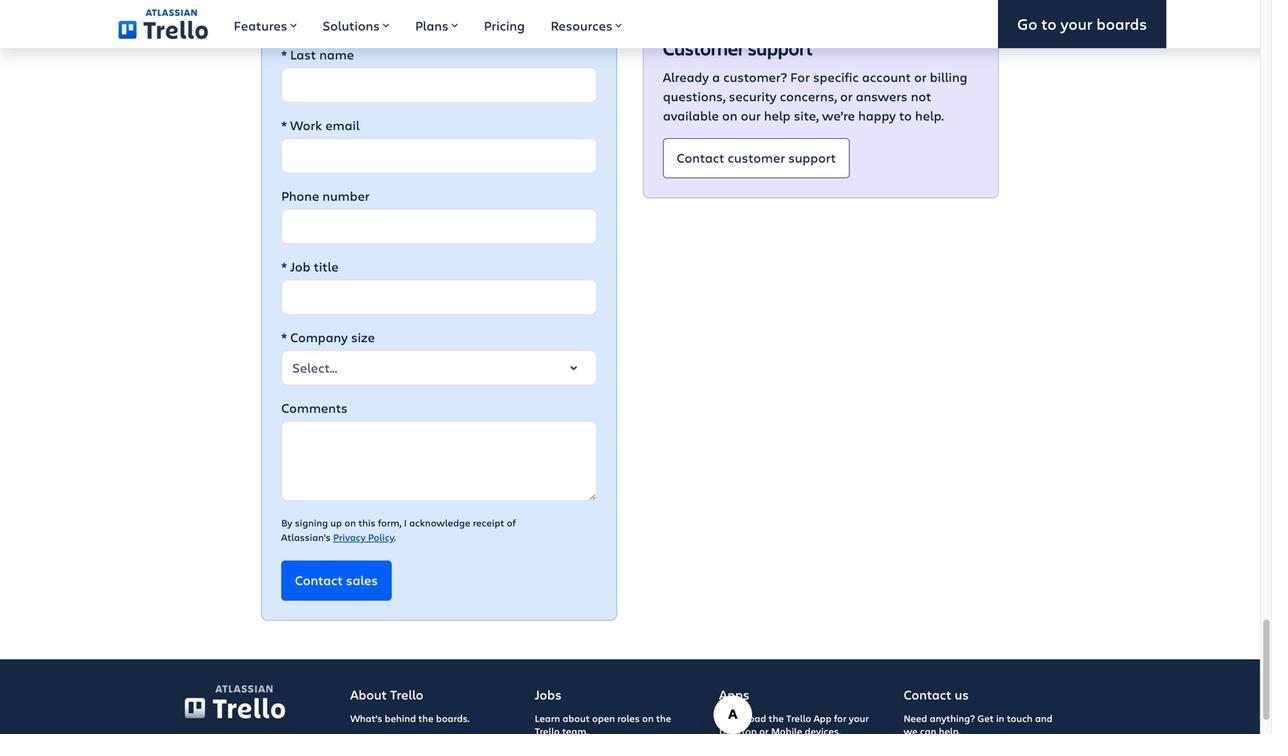 Task type: locate. For each thing, give the bounding box(es) containing it.
title
[[314, 258, 339, 275]]

1 vertical spatial to
[[899, 107, 912, 124]]

to inside 'customer support already a customer? for specific account or billing questions, security concerns, or answers not available on our help site, we're happy to help.'
[[899, 107, 912, 124]]

1 horizontal spatial to
[[1042, 13, 1057, 34]]

privacy policy .
[[333, 531, 396, 544]]

support down site, on the right top of the page
[[789, 149, 836, 166]]

go to your boards
[[1018, 13, 1148, 34]]

questions,
[[663, 88, 726, 105]]

form,
[[378, 517, 402, 530]]

answers
[[856, 88, 908, 105]]

Comments text field
[[281, 421, 597, 502]]

email
[[325, 117, 360, 134]]

the right behind
[[419, 712, 434, 726]]

0 horizontal spatial your
[[849, 712, 869, 726]]

0 horizontal spatial trello
[[390, 687, 424, 704]]

help. inside 'customer support already a customer? for specific account or billing questions, security concerns, or answers not available on our help site, we're happy to help.'
[[915, 107, 944, 124]]

specific
[[813, 68, 859, 86]]

0 horizontal spatial on
[[345, 517, 356, 530]]

this
[[359, 517, 376, 530]]

4 * from the top
[[281, 329, 287, 346]]

the inside download the trello app for your desktop or mobile devices.
[[769, 712, 784, 726]]

or
[[915, 68, 927, 86], [840, 88, 853, 105], [760, 725, 769, 735]]

boards
[[1097, 13, 1148, 34]]

mobile
[[771, 725, 803, 735]]

the right roles
[[656, 712, 672, 726]]

1 vertical spatial on
[[345, 517, 356, 530]]

go to your boards link
[[998, 0, 1167, 48]]

2 vertical spatial on
[[642, 712, 654, 726]]

1 horizontal spatial trello
[[535, 725, 560, 735]]

2 vertical spatial or
[[760, 725, 769, 735]]

2 the from the left
[[656, 712, 672, 726]]

need
[[904, 712, 928, 726]]

to down the not in the top of the page
[[899, 107, 912, 124]]

1 vertical spatial or
[[840, 88, 853, 105]]

0 vertical spatial help.
[[915, 107, 944, 124]]

3 * from the top
[[281, 258, 287, 275]]

receipt
[[473, 517, 505, 530]]

apps
[[719, 687, 750, 704]]

on inside learn about open roles on the trello team.
[[642, 712, 654, 726]]

in
[[997, 712, 1005, 726]]

to right "go"
[[1042, 13, 1057, 34]]

0 vertical spatial to
[[1042, 13, 1057, 34]]

contact down available
[[677, 149, 725, 166]]

1 horizontal spatial contact
[[677, 149, 725, 166]]

1 horizontal spatial on
[[642, 712, 654, 726]]

2 vertical spatial contact
[[904, 687, 952, 704]]

* for * last name
[[281, 46, 287, 63]]

None email field
[[281, 138, 597, 174]]

on inside 'customer support already a customer? for specific account or billing questions, security concerns, or answers not available on our help site, we're happy to help.'
[[722, 107, 738, 124]]

on
[[722, 107, 738, 124], [345, 517, 356, 530], [642, 712, 654, 726]]

we
[[904, 725, 918, 735]]

pricing link
[[471, 0, 538, 48]]

help.
[[915, 107, 944, 124], [939, 725, 961, 735]]

or left mobile
[[760, 725, 769, 735]]

on right "up"
[[345, 517, 356, 530]]

0 horizontal spatial the
[[419, 712, 434, 726]]

1 horizontal spatial your
[[1061, 13, 1093, 34]]

about trello
[[350, 687, 424, 704]]

2 * from the top
[[281, 117, 287, 134]]

jobs
[[535, 687, 562, 704]]

* left company
[[281, 329, 287, 346]]

atlassian trello image
[[119, 9, 208, 39], [185, 686, 285, 720], [215, 686, 273, 693]]

contact left sales
[[295, 572, 343, 589]]

support up for on the right top
[[748, 35, 813, 61]]

support inside 'customer support already a customer? for specific account or billing questions, security concerns, or answers not available on our help site, we're happy to help.'
[[748, 35, 813, 61]]

job
[[290, 258, 311, 275]]

company
[[290, 329, 348, 346]]

download
[[719, 712, 767, 726]]

and
[[1035, 712, 1053, 726]]

None text field
[[281, 0, 597, 32], [281, 280, 597, 315], [281, 0, 597, 32], [281, 280, 597, 315]]

phone
[[281, 187, 319, 205]]

1 vertical spatial help.
[[939, 725, 961, 735]]

1 horizontal spatial the
[[656, 712, 672, 726]]

* job title
[[281, 258, 339, 275]]

can
[[920, 725, 937, 735]]

help. down the not in the top of the page
[[915, 107, 944, 124]]

* for * job title
[[281, 258, 287, 275]]

signing
[[295, 517, 328, 530]]

* left last
[[281, 46, 287, 63]]

0 vertical spatial support
[[748, 35, 813, 61]]

already
[[663, 68, 709, 86]]

on inside by signing up on this form, i acknowledge receipt of atlassian's
[[345, 517, 356, 530]]

trello up what's behind the boards.
[[390, 687, 424, 704]]

1 vertical spatial your
[[849, 712, 869, 726]]

1 * from the top
[[281, 46, 287, 63]]

your
[[1061, 13, 1093, 34], [849, 712, 869, 726]]

what's
[[350, 712, 382, 726]]

policy
[[368, 531, 394, 544]]

sales
[[346, 572, 378, 589]]

help. right can
[[939, 725, 961, 735]]

for
[[791, 68, 810, 86]]

contact sales button
[[281, 561, 392, 601]]

2 horizontal spatial contact
[[904, 687, 952, 704]]

learn
[[535, 712, 560, 726]]

2 horizontal spatial trello
[[787, 712, 812, 726]]

contact up need
[[904, 687, 952, 704]]

or up we're
[[840, 88, 853, 105]]

get
[[978, 712, 994, 726]]

* last name
[[281, 46, 354, 63]]

0 horizontal spatial to
[[899, 107, 912, 124]]

privacy policy link
[[333, 531, 394, 544]]

1 vertical spatial contact
[[295, 572, 343, 589]]

3 the from the left
[[769, 712, 784, 726]]

contact customer support
[[677, 149, 836, 166]]

None text field
[[281, 68, 597, 103]]

contact for contact sales
[[295, 572, 343, 589]]

contact for contact customer support
[[677, 149, 725, 166]]

2 horizontal spatial the
[[769, 712, 784, 726]]

* left work at the top
[[281, 117, 287, 134]]

what's behind the boards.
[[350, 712, 470, 726]]

trello
[[390, 687, 424, 704], [787, 712, 812, 726], [535, 725, 560, 735]]

*
[[281, 46, 287, 63], [281, 117, 287, 134], [281, 258, 287, 275], [281, 329, 287, 346]]

trello left 'app'
[[787, 712, 812, 726]]

go
[[1018, 13, 1038, 34]]

not
[[911, 88, 932, 105]]

0 vertical spatial contact
[[677, 149, 725, 166]]

trello inside learn about open roles on the trello team.
[[535, 725, 560, 735]]

0 vertical spatial on
[[722, 107, 738, 124]]

2 horizontal spatial on
[[722, 107, 738, 124]]

1 horizontal spatial or
[[840, 88, 853, 105]]

devices.
[[805, 725, 841, 735]]

the
[[419, 712, 434, 726], [656, 712, 672, 726], [769, 712, 784, 726]]

the right download
[[769, 712, 784, 726]]

* for * company size
[[281, 329, 287, 346]]

your right for
[[849, 712, 869, 726]]

trello left team.
[[535, 725, 560, 735]]

0 horizontal spatial contact
[[295, 572, 343, 589]]

your left boards
[[1061, 13, 1093, 34]]

customer
[[663, 35, 745, 61]]

for
[[834, 712, 847, 726]]

behind
[[385, 712, 416, 726]]

support
[[748, 35, 813, 61], [789, 149, 836, 166]]

privacy
[[333, 531, 366, 544]]

or up the not in the top of the page
[[915, 68, 927, 86]]

on right roles
[[642, 712, 654, 726]]

0 vertical spatial or
[[915, 68, 927, 86]]

concerns,
[[780, 88, 837, 105]]

to
[[1042, 13, 1057, 34], [899, 107, 912, 124]]

help. inside need anything? get in touch and we can help.
[[939, 725, 961, 735]]

on left our
[[722, 107, 738, 124]]

* left job
[[281, 258, 287, 275]]

0 horizontal spatial or
[[760, 725, 769, 735]]

.
[[394, 531, 396, 544]]

contact inside button
[[295, 572, 343, 589]]



Task type: describe. For each thing, give the bounding box(es) containing it.
or inside download the trello app for your desktop or mobile devices.
[[760, 725, 769, 735]]

customer?
[[724, 68, 787, 86]]

to inside go to your boards link
[[1042, 13, 1057, 34]]

i
[[404, 517, 407, 530]]

plans
[[415, 17, 449, 34]]

available
[[663, 107, 719, 124]]

atlassian's
[[281, 531, 331, 544]]

plans button
[[402, 0, 471, 48]]

billing
[[930, 68, 968, 86]]

of
[[507, 517, 516, 530]]

acknowledge
[[409, 517, 471, 530]]

by
[[281, 517, 293, 530]]

features
[[234, 17, 287, 34]]

customer support already a customer? for specific account or billing questions, security concerns, or answers not available on our help site, we're happy to help.
[[663, 35, 968, 124]]

help
[[764, 107, 791, 124]]

contact us
[[904, 687, 969, 704]]

we're
[[822, 107, 855, 124]]

* company size
[[281, 329, 375, 346]]

app
[[814, 712, 832, 726]]

open
[[592, 712, 615, 726]]

1 the from the left
[[419, 712, 434, 726]]

your inside download the trello app for your desktop or mobile devices.
[[849, 712, 869, 726]]

* work email
[[281, 117, 360, 134]]

account
[[862, 68, 911, 86]]

work
[[290, 117, 322, 134]]

touch
[[1007, 712, 1033, 726]]

last
[[290, 46, 316, 63]]

contact for contact us
[[904, 687, 952, 704]]

phone number
[[281, 187, 370, 205]]

site,
[[794, 107, 819, 124]]

download the trello app for your desktop or mobile devices.
[[719, 712, 869, 735]]

up
[[331, 517, 342, 530]]

comments
[[281, 400, 348, 417]]

resources
[[551, 17, 613, 34]]

pricing
[[484, 17, 525, 34]]

contact sales
[[295, 572, 378, 589]]

resources button
[[538, 0, 635, 48]]

us
[[955, 687, 969, 704]]

customer
[[728, 149, 785, 166]]

size
[[351, 329, 375, 346]]

about
[[350, 687, 387, 704]]

number
[[323, 187, 370, 205]]

name
[[319, 46, 354, 63]]

desktop
[[719, 725, 757, 735]]

2 horizontal spatial or
[[915, 68, 927, 86]]

a
[[712, 68, 720, 86]]

boards.
[[436, 712, 470, 726]]

0 vertical spatial your
[[1061, 13, 1093, 34]]

need anything? get in touch and we can help.
[[904, 712, 1053, 735]]

about
[[563, 712, 590, 726]]

by signing up on this form, i acknowledge receipt of atlassian's
[[281, 517, 516, 544]]

features button
[[221, 0, 310, 48]]

learn about open roles on the trello team.
[[535, 712, 672, 735]]

our
[[741, 107, 761, 124]]

roles
[[618, 712, 640, 726]]

1 vertical spatial support
[[789, 149, 836, 166]]

the inside learn about open roles on the trello team.
[[656, 712, 672, 726]]

trello inside download the trello app for your desktop or mobile devices.
[[787, 712, 812, 726]]

solutions
[[323, 17, 380, 34]]

happy
[[859, 107, 896, 124]]

team.
[[562, 725, 588, 735]]

Phone number telephone field
[[281, 209, 597, 244]]

* for * work email
[[281, 117, 287, 134]]

contact customer support link
[[663, 138, 850, 179]]

security
[[729, 88, 777, 105]]

anything?
[[930, 712, 975, 726]]

solutions button
[[310, 0, 402, 48]]



Task type: vqa. For each thing, say whether or not it's contained in the screenshot.


